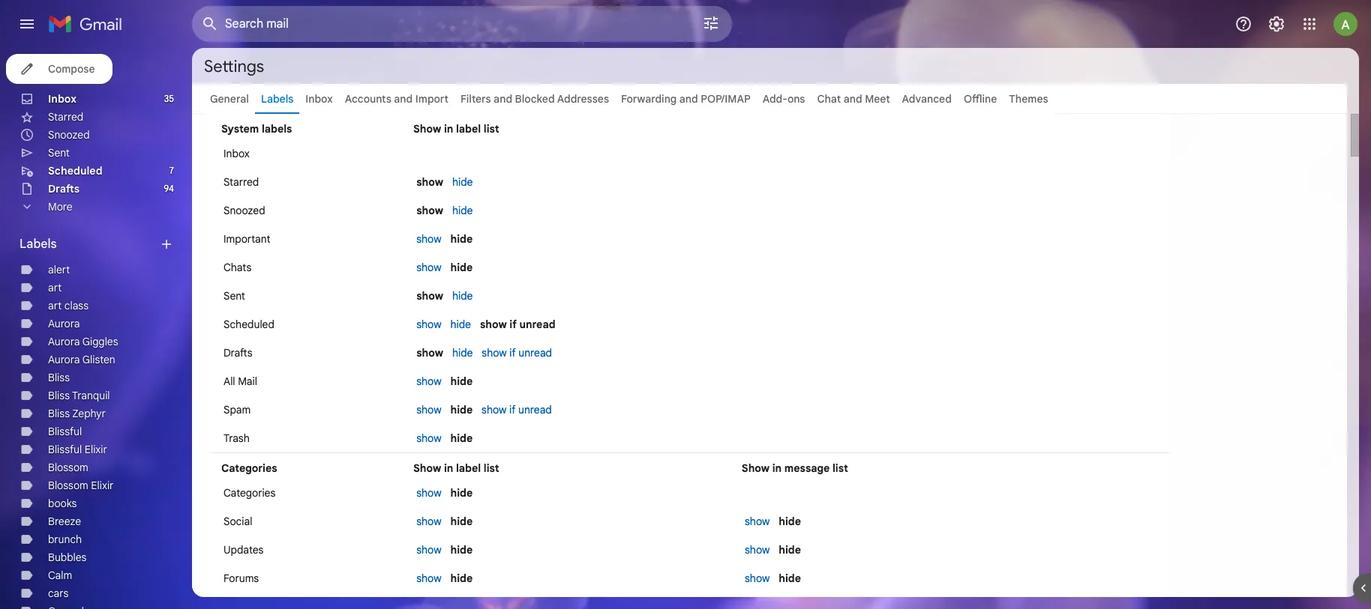 Task type: locate. For each thing, give the bounding box(es) containing it.
show link for updates
[[416, 544, 441, 557]]

sent down snoozed link
[[48, 146, 70, 160]]

0 horizontal spatial scheduled
[[48, 164, 102, 178]]

hide link
[[452, 176, 473, 189], [452, 204, 473, 218], [452, 290, 473, 303], [450, 318, 471, 332], [452, 347, 473, 360]]

snoozed up important
[[224, 204, 265, 218]]

1 vertical spatial categories
[[224, 487, 276, 500]]

0 vertical spatial blissful
[[48, 425, 82, 439]]

2 bliss from the top
[[48, 389, 70, 403]]

1 vertical spatial bliss
[[48, 389, 70, 403]]

books link
[[48, 497, 77, 511]]

3 aurora from the top
[[48, 353, 80, 367]]

themes link
[[1009, 92, 1048, 106]]

inbox
[[48, 92, 76, 106], [306, 92, 333, 106], [224, 147, 250, 161]]

1 vertical spatial blossom
[[48, 479, 88, 493]]

message
[[784, 462, 830, 476]]

1 vertical spatial show in label list
[[413, 462, 499, 476]]

2 show in label list from the top
[[413, 462, 499, 476]]

1 horizontal spatial inbox
[[224, 147, 250, 161]]

blocked
[[515, 92, 555, 106]]

brunch
[[48, 533, 82, 547]]

blossom for blossom elixir
[[48, 479, 88, 493]]

filters and blocked addresses link
[[461, 92, 609, 106]]

categories down 'trash'
[[221, 462, 277, 476]]

show if unread
[[480, 318, 556, 332], [482, 347, 552, 360], [482, 404, 552, 417]]

bliss for bliss zephyr
[[48, 407, 70, 421]]

0 vertical spatial categories
[[221, 462, 277, 476]]

0 vertical spatial sent
[[48, 146, 70, 160]]

aurora up bliss link
[[48, 353, 80, 367]]

and left import
[[394, 92, 413, 106]]

bubbles
[[48, 551, 87, 565]]

offline link
[[964, 92, 997, 106]]

1 vertical spatial scheduled
[[224, 318, 275, 332]]

blissful down bliss zephyr link
[[48, 425, 82, 439]]

giggles
[[82, 335, 118, 349]]

show link for important
[[416, 233, 441, 246]]

1 vertical spatial starred
[[224, 176, 259, 189]]

blossom
[[48, 461, 88, 475], [48, 479, 88, 493]]

1 blossom from the top
[[48, 461, 88, 475]]

2 vertical spatial aurora
[[48, 353, 80, 367]]

and right filters
[[494, 92, 512, 106]]

sent
[[48, 146, 70, 160], [224, 290, 245, 303]]

brunch link
[[48, 533, 82, 547]]

advanced
[[902, 92, 952, 106]]

system labels
[[221, 122, 292, 136]]

labels heading
[[20, 237, 159, 252]]

2 inbox link from the left
[[306, 92, 333, 106]]

show if unread link
[[482, 347, 552, 360], [482, 404, 552, 417]]

sent down "chats"
[[224, 290, 245, 303]]

4 and from the left
[[844, 92, 862, 106]]

categories
[[221, 462, 277, 476], [224, 487, 276, 500]]

show
[[416, 176, 443, 189], [416, 204, 443, 218], [416, 233, 441, 246], [416, 261, 441, 275], [416, 290, 443, 303], [416, 318, 441, 332], [480, 318, 507, 332], [416, 347, 443, 360], [482, 347, 507, 360], [416, 375, 441, 389], [416, 404, 441, 417], [482, 404, 507, 417], [416, 432, 441, 446], [416, 487, 441, 500], [416, 515, 441, 529], [745, 515, 770, 529], [416, 544, 441, 557], [745, 544, 770, 557], [416, 572, 441, 586], [745, 572, 770, 586]]

if for spam
[[509, 404, 516, 417]]

and for filters
[[494, 92, 512, 106]]

inbox link up the starred link
[[48, 92, 76, 106]]

1 vertical spatial show if unread link
[[482, 404, 552, 417]]

0 vertical spatial elixir
[[85, 443, 107, 457]]

starred up snoozed link
[[48, 110, 83, 124]]

2 show if unread link from the top
[[482, 404, 552, 417]]

bliss tranquil
[[48, 389, 110, 403]]

1 vertical spatial label
[[456, 462, 481, 476]]

2 vertical spatial unread
[[518, 404, 552, 417]]

1 and from the left
[[394, 92, 413, 106]]

drafts up more
[[48, 182, 80, 196]]

accounts and import
[[345, 92, 449, 106]]

1 vertical spatial blissful
[[48, 443, 82, 457]]

and left pop/imap
[[679, 92, 698, 106]]

spam
[[224, 404, 251, 417]]

aurora down the aurora link
[[48, 335, 80, 349]]

3 bliss from the top
[[48, 407, 70, 421]]

all
[[224, 375, 235, 389]]

1 aurora from the top
[[48, 317, 80, 331]]

elixir down blissful elixir link
[[91, 479, 114, 493]]

blissful for blissful elixir
[[48, 443, 82, 457]]

general
[[210, 92, 249, 106]]

labels navigation
[[0, 48, 192, 610]]

1 horizontal spatial sent
[[224, 290, 245, 303]]

addresses
[[557, 92, 609, 106]]

0 horizontal spatial sent
[[48, 146, 70, 160]]

accounts and import link
[[345, 92, 449, 106]]

0 vertical spatial aurora
[[48, 317, 80, 331]]

bliss
[[48, 371, 70, 385], [48, 389, 70, 403], [48, 407, 70, 421]]

inbox inside labels navigation
[[48, 92, 76, 106]]

94
[[164, 183, 174, 194]]

show for categories
[[413, 462, 441, 476]]

0 vertical spatial label
[[456, 122, 481, 136]]

starred down system
[[224, 176, 259, 189]]

forwarding and pop/imap
[[621, 92, 751, 106]]

0 vertical spatial labels
[[261, 92, 294, 106]]

0 vertical spatial art
[[48, 281, 62, 295]]

1 vertical spatial sent
[[224, 290, 245, 303]]

2 vertical spatial show if unread
[[482, 404, 552, 417]]

aurora link
[[48, 317, 80, 331]]

blissful elixir
[[48, 443, 107, 457]]

forums
[[224, 572, 259, 586]]

labels for labels 'heading'
[[20, 237, 57, 252]]

1 vertical spatial elixir
[[91, 479, 114, 493]]

0 horizontal spatial inbox
[[48, 92, 76, 106]]

show link
[[416, 233, 441, 246], [416, 261, 441, 275], [416, 318, 441, 332], [416, 375, 441, 389], [416, 404, 441, 417], [416, 432, 441, 446], [416, 487, 441, 500], [416, 515, 441, 529], [745, 515, 770, 529], [416, 544, 441, 557], [745, 544, 770, 557], [416, 572, 441, 586], [745, 572, 770, 586]]

show in label list for categories
[[413, 462, 499, 476]]

3 if from the top
[[509, 404, 516, 417]]

if for drafts
[[510, 347, 516, 360]]

bliss zephyr
[[48, 407, 106, 421]]

0 horizontal spatial starred
[[48, 110, 83, 124]]

drafts link
[[48, 182, 80, 196]]

1 vertical spatial show if unread
[[482, 347, 552, 360]]

show if unread for spam
[[482, 404, 552, 417]]

labels up "alert"
[[20, 237, 57, 252]]

1 horizontal spatial snoozed
[[224, 204, 265, 218]]

3 and from the left
[[679, 92, 698, 106]]

import
[[415, 92, 449, 106]]

filters
[[461, 92, 491, 106]]

all mail
[[224, 375, 257, 389]]

offline
[[964, 92, 997, 106]]

None search field
[[192, 6, 732, 42]]

0 vertical spatial bliss
[[48, 371, 70, 385]]

general link
[[210, 92, 249, 106]]

0 vertical spatial if
[[510, 318, 517, 332]]

blossom elixir link
[[48, 479, 114, 493]]

1 vertical spatial if
[[510, 347, 516, 360]]

0 horizontal spatial labels
[[20, 237, 57, 252]]

0 vertical spatial show if unread
[[480, 318, 556, 332]]

system
[[221, 122, 259, 136]]

alert
[[48, 263, 70, 277]]

meet
[[865, 92, 890, 106]]

aurora down art class "link"
[[48, 317, 80, 331]]

0 horizontal spatial inbox link
[[48, 92, 76, 106]]

hide link for sent
[[452, 290, 473, 303]]

1 vertical spatial drafts
[[224, 347, 253, 360]]

bliss up bliss tranquil
[[48, 371, 70, 385]]

blissful
[[48, 425, 82, 439], [48, 443, 82, 457]]

main menu image
[[18, 15, 36, 33]]

1 horizontal spatial labels
[[261, 92, 294, 106]]

and right 'chat'
[[844, 92, 862, 106]]

add-ons
[[763, 92, 805, 106]]

1 horizontal spatial inbox link
[[306, 92, 333, 106]]

show link for chats
[[416, 261, 441, 275]]

1 inbox link from the left
[[48, 92, 76, 106]]

inbox up the starred link
[[48, 92, 76, 106]]

breeze
[[48, 515, 81, 529]]

inbox down system
[[224, 147, 250, 161]]

1 show in label list from the top
[[413, 122, 499, 136]]

2 art from the top
[[48, 299, 62, 313]]

add-
[[763, 92, 788, 106]]

compose
[[48, 62, 95, 76]]

0 vertical spatial drafts
[[48, 182, 80, 196]]

if
[[510, 318, 517, 332], [510, 347, 516, 360], [509, 404, 516, 417]]

1 vertical spatial labels
[[20, 237, 57, 252]]

elixir up the blossom link
[[85, 443, 107, 457]]

0 vertical spatial blossom
[[48, 461, 88, 475]]

unread for spam
[[518, 404, 552, 417]]

0 vertical spatial show if unread link
[[482, 347, 552, 360]]

2 aurora from the top
[[48, 335, 80, 349]]

trash
[[224, 432, 250, 446]]

blissful for blissful link
[[48, 425, 82, 439]]

inbox right labels link
[[306, 92, 333, 106]]

bliss up blissful link
[[48, 407, 70, 421]]

2 if from the top
[[510, 347, 516, 360]]

1 art from the top
[[48, 281, 62, 295]]

show link for spam
[[416, 404, 441, 417]]

show in label list
[[413, 122, 499, 136], [413, 462, 499, 476]]

2 and from the left
[[494, 92, 512, 106]]

aurora for aurora giggles
[[48, 335, 80, 349]]

scheduled
[[48, 164, 102, 178], [224, 318, 275, 332]]

show link for scheduled
[[416, 318, 441, 332]]

1 bliss from the top
[[48, 371, 70, 385]]

scheduled link
[[48, 164, 102, 178]]

search mail image
[[197, 11, 224, 38]]

alert link
[[48, 263, 70, 277]]

inbox link
[[48, 92, 76, 106], [306, 92, 333, 106]]

labels inside navigation
[[20, 237, 57, 252]]

2 label from the top
[[456, 462, 481, 476]]

drafts
[[48, 182, 80, 196], [224, 347, 253, 360]]

1 horizontal spatial drafts
[[224, 347, 253, 360]]

2 blossom from the top
[[48, 479, 88, 493]]

blissful elixir link
[[48, 443, 107, 457]]

show link for trash
[[416, 432, 441, 446]]

art for art class
[[48, 299, 62, 313]]

settings image
[[1268, 15, 1286, 33]]

art down alert link
[[48, 281, 62, 295]]

0 vertical spatial snoozed
[[48, 128, 90, 142]]

scheduled up "mail"
[[224, 318, 275, 332]]

bliss down bliss link
[[48, 389, 70, 403]]

snoozed down the starred link
[[48, 128, 90, 142]]

list for categories
[[484, 462, 499, 476]]

blossom down the blossom link
[[48, 479, 88, 493]]

1 vertical spatial art
[[48, 299, 62, 313]]

blossom for the blossom link
[[48, 461, 88, 475]]

labels link
[[261, 92, 294, 106]]

aurora
[[48, 317, 80, 331], [48, 335, 80, 349], [48, 353, 80, 367]]

list
[[484, 122, 499, 136], [484, 462, 499, 476], [833, 462, 848, 476]]

1 vertical spatial aurora
[[48, 335, 80, 349]]

bubbles link
[[48, 551, 87, 565]]

inbox link right labels link
[[306, 92, 333, 106]]

0 vertical spatial scheduled
[[48, 164, 102, 178]]

labels up labels
[[261, 92, 294, 106]]

compose button
[[6, 54, 113, 84]]

chats
[[224, 261, 252, 275]]

aurora giggles
[[48, 335, 118, 349]]

categories up social
[[224, 487, 276, 500]]

1 show if unread link from the top
[[482, 347, 552, 360]]

0 horizontal spatial drafts
[[48, 182, 80, 196]]

unread
[[519, 318, 556, 332], [519, 347, 552, 360], [518, 404, 552, 417]]

snoozed
[[48, 128, 90, 142], [224, 204, 265, 218]]

1 vertical spatial unread
[[519, 347, 552, 360]]

and for forwarding
[[679, 92, 698, 106]]

1 blissful from the top
[[48, 425, 82, 439]]

blossom down blissful elixir link
[[48, 461, 88, 475]]

blissful down blissful link
[[48, 443, 82, 457]]

0 vertical spatial show in label list
[[413, 122, 499, 136]]

starred
[[48, 110, 83, 124], [224, 176, 259, 189]]

snoozed link
[[48, 128, 90, 142]]

scheduled up drafts link
[[48, 164, 102, 178]]

chat and meet
[[817, 92, 890, 106]]

2 blissful from the top
[[48, 443, 82, 457]]

0 vertical spatial starred
[[48, 110, 83, 124]]

2 vertical spatial bliss
[[48, 407, 70, 421]]

zephyr
[[72, 407, 106, 421]]

drafts up all mail
[[224, 347, 253, 360]]

2 vertical spatial if
[[509, 404, 516, 417]]

0 horizontal spatial snoozed
[[48, 128, 90, 142]]

art down art link
[[48, 299, 62, 313]]

1 label from the top
[[456, 122, 481, 136]]



Task type: vqa. For each thing, say whether or not it's contained in the screenshot.
the Search mail image
yes



Task type: describe. For each thing, give the bounding box(es) containing it.
label for system labels
[[456, 122, 481, 136]]

chat
[[817, 92, 841, 106]]

show in label list for system labels
[[413, 122, 499, 136]]

tranquil
[[72, 389, 110, 403]]

chat and meet link
[[817, 92, 890, 106]]

snoozed inside labels navigation
[[48, 128, 90, 142]]

blossom elixir
[[48, 479, 114, 493]]

1 if from the top
[[510, 318, 517, 332]]

show link for all mail
[[416, 375, 441, 389]]

ons
[[788, 92, 805, 106]]

accounts
[[345, 92, 391, 106]]

unread for drafts
[[519, 347, 552, 360]]

scheduled inside labels navigation
[[48, 164, 102, 178]]

aurora giggles link
[[48, 335, 118, 349]]

starred inside labels navigation
[[48, 110, 83, 124]]

bliss link
[[48, 371, 70, 385]]

forwarding
[[621, 92, 677, 106]]

35
[[164, 93, 174, 104]]

add-ons link
[[763, 92, 805, 106]]

and for accounts
[[394, 92, 413, 106]]

hide link for drafts
[[452, 347, 473, 360]]

more button
[[0, 198, 180, 216]]

settings
[[204, 56, 264, 76]]

social
[[224, 515, 252, 529]]

art for art link
[[48, 281, 62, 295]]

aurora glisten link
[[48, 353, 115, 367]]

show if unread for drafts
[[482, 347, 552, 360]]

hide link for snoozed
[[452, 204, 473, 218]]

filters and blocked addresses
[[461, 92, 609, 106]]

show for system labels
[[413, 122, 441, 136]]

show if unread link for drafts
[[482, 347, 552, 360]]

in for categories
[[444, 462, 453, 476]]

labels for labels link
[[261, 92, 294, 106]]

aurora for aurora glisten
[[48, 353, 80, 367]]

1 horizontal spatial scheduled
[[224, 318, 275, 332]]

aurora for the aurora link
[[48, 317, 80, 331]]

pop/imap
[[701, 92, 751, 106]]

starred link
[[48, 110, 83, 124]]

show link for social
[[416, 515, 441, 529]]

support image
[[1235, 15, 1253, 33]]

cars link
[[48, 587, 68, 601]]

bliss tranquil link
[[48, 389, 110, 403]]

elixir for blissful elixir
[[85, 443, 107, 457]]

mail
[[238, 375, 257, 389]]

hide link for scheduled
[[450, 318, 471, 332]]

blossom link
[[48, 461, 88, 475]]

art link
[[48, 281, 62, 295]]

advanced link
[[902, 92, 952, 106]]

sent link
[[48, 146, 70, 160]]

1 vertical spatial snoozed
[[224, 204, 265, 218]]

and for chat
[[844, 92, 862, 106]]

bliss for bliss tranquil
[[48, 389, 70, 403]]

show link for categories
[[416, 487, 441, 500]]

glisten
[[82, 353, 115, 367]]

1 horizontal spatial starred
[[224, 176, 259, 189]]

Search mail text field
[[225, 17, 660, 32]]

hide link for starred
[[452, 176, 473, 189]]

forwarding and pop/imap link
[[621, 92, 751, 106]]

art class link
[[48, 299, 89, 313]]

calm link
[[48, 569, 72, 583]]

books
[[48, 497, 77, 511]]

elixir for blossom elixir
[[91, 479, 114, 493]]

labels
[[262, 122, 292, 136]]

updates
[[224, 544, 264, 557]]

more
[[48, 200, 72, 214]]

bliss zephyr link
[[48, 407, 106, 421]]

show if unread link for spam
[[482, 404, 552, 417]]

advanced search options image
[[696, 8, 726, 38]]

art class
[[48, 299, 89, 313]]

themes
[[1009, 92, 1048, 106]]

2 horizontal spatial inbox
[[306, 92, 333, 106]]

gmail image
[[48, 9, 130, 39]]

cars
[[48, 587, 68, 601]]

7
[[169, 165, 174, 176]]

calm
[[48, 569, 72, 583]]

label for categories
[[456, 462, 481, 476]]

bliss for bliss link
[[48, 371, 70, 385]]

drafts inside labels navigation
[[48, 182, 80, 196]]

0 vertical spatial unread
[[519, 318, 556, 332]]

show link for forums
[[416, 572, 441, 586]]

show in message list
[[742, 462, 848, 476]]

in for system labels
[[444, 122, 453, 136]]

list for system labels
[[484, 122, 499, 136]]

sent inside labels navigation
[[48, 146, 70, 160]]

breeze link
[[48, 515, 81, 529]]

class
[[64, 299, 89, 313]]

blissful link
[[48, 425, 82, 439]]

important
[[224, 233, 270, 246]]

aurora glisten
[[48, 353, 115, 367]]



